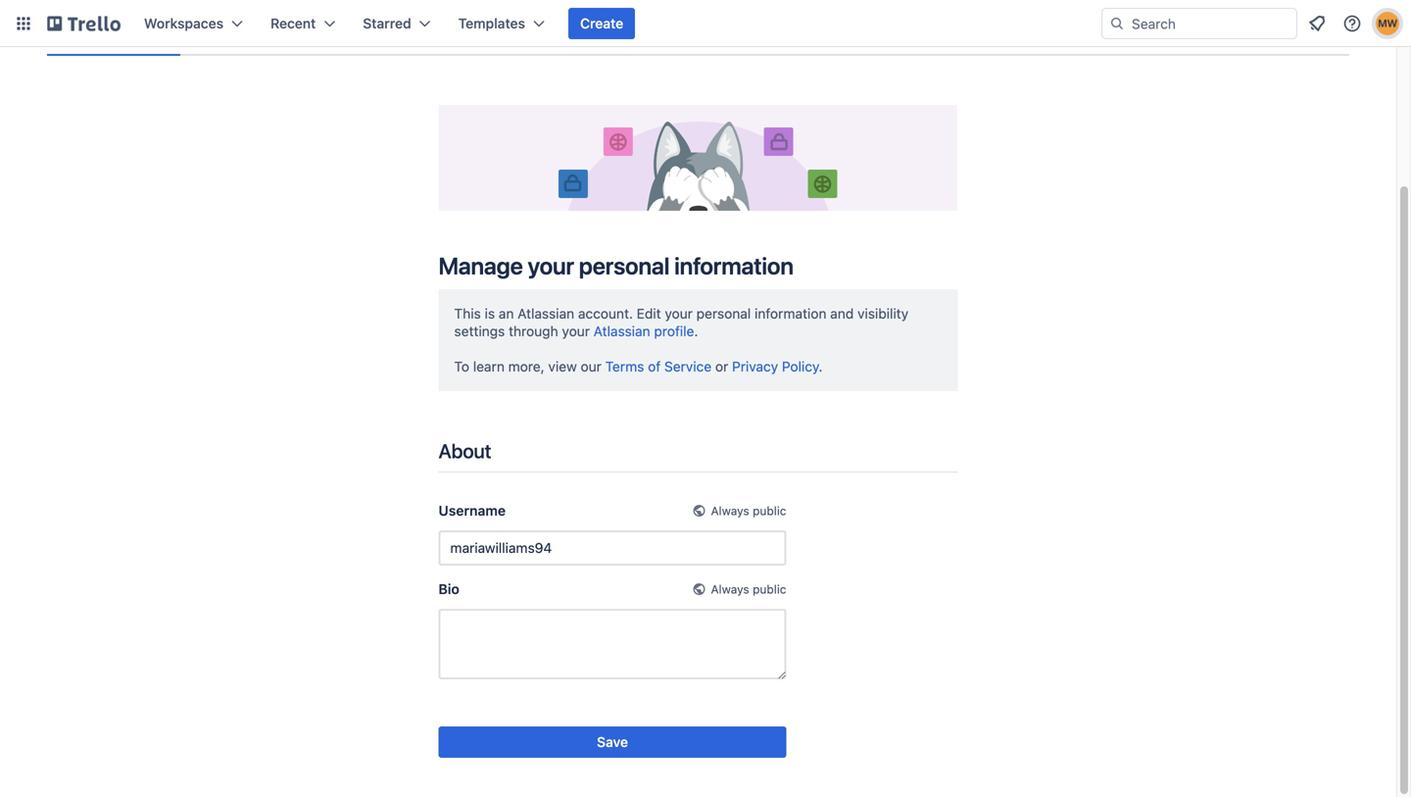 Task type: locate. For each thing, give the bounding box(es) containing it.
activity link
[[196, 18, 248, 53]]

switch to… image
[[14, 14, 33, 33]]

edit
[[637, 305, 661, 321]]

2 vertical spatial your
[[562, 323, 590, 339]]

. inside . to learn more, view our
[[695, 323, 699, 339]]

1 vertical spatial always public
[[711, 582, 787, 596]]

templates
[[459, 15, 526, 31]]

0 vertical spatial always public
[[711, 504, 787, 518]]

information up "this is an atlassian account. edit your personal information and visibility settings through your"
[[675, 252, 794, 279]]

view
[[549, 358, 577, 374]]

or
[[716, 358, 729, 374]]

profile and visibility
[[47, 27, 180, 43]]

1 vertical spatial visibility
[[858, 305, 909, 321]]

manage
[[439, 252, 523, 279]]

2 public from the top
[[753, 582, 787, 596]]

1 vertical spatial .
[[819, 358, 823, 374]]

personal up or
[[697, 305, 751, 321]]

. up the service
[[695, 323, 699, 339]]

2 always public from the top
[[711, 582, 787, 596]]

1 vertical spatial personal
[[697, 305, 751, 321]]

2 always from the top
[[711, 582, 750, 596]]

1 vertical spatial public
[[753, 582, 787, 596]]

visibility
[[123, 27, 180, 43], [858, 305, 909, 321]]

0 vertical spatial information
[[675, 252, 794, 279]]

and inside "this is an atlassian account. edit your personal information and visibility settings through your"
[[831, 305, 854, 321]]

atlassian down account.
[[594, 323, 651, 339]]

profile
[[654, 323, 695, 339]]

0 horizontal spatial personal
[[579, 252, 670, 279]]

1 horizontal spatial visibility
[[858, 305, 909, 321]]

starred
[[363, 15, 412, 31]]

1 vertical spatial atlassian
[[594, 323, 651, 339]]

cards
[[264, 27, 304, 43]]

public for bio
[[753, 582, 787, 596]]

Bio text field
[[439, 609, 787, 679]]

.
[[695, 323, 699, 339], [819, 358, 823, 374]]

0 horizontal spatial and
[[95, 27, 120, 43]]

. right privacy
[[819, 358, 823, 374]]

1 vertical spatial always
[[711, 582, 750, 596]]

save
[[597, 734, 628, 750]]

1 always public from the top
[[711, 504, 787, 518]]

atlassian profile
[[594, 323, 695, 339]]

0 vertical spatial public
[[753, 504, 787, 518]]

0 vertical spatial .
[[695, 323, 699, 339]]

an
[[499, 305, 514, 321]]

0 horizontal spatial visibility
[[123, 27, 180, 43]]

open information menu image
[[1343, 14, 1363, 33]]

terms
[[606, 358, 645, 374]]

information
[[675, 252, 794, 279], [755, 305, 827, 321]]

and
[[95, 27, 120, 43], [831, 305, 854, 321]]

0 vertical spatial personal
[[579, 252, 670, 279]]

1 public from the top
[[753, 504, 787, 518]]

0 vertical spatial your
[[528, 252, 574, 279]]

0 horizontal spatial .
[[695, 323, 699, 339]]

0 vertical spatial and
[[95, 27, 120, 43]]

always public for bio
[[711, 582, 787, 596]]

your up through
[[528, 252, 574, 279]]

1 vertical spatial and
[[831, 305, 854, 321]]

workspaces
[[144, 15, 224, 31]]

0 horizontal spatial atlassian
[[518, 305, 575, 321]]

your down account.
[[562, 323, 590, 339]]

1 horizontal spatial personal
[[697, 305, 751, 321]]

manage your personal information
[[439, 252, 794, 279]]

0 notifications image
[[1306, 12, 1330, 35]]

back to home image
[[47, 8, 121, 39]]

atlassian up through
[[518, 305, 575, 321]]

learn
[[473, 358, 505, 374]]

your
[[528, 252, 574, 279], [665, 305, 693, 321], [562, 323, 590, 339]]

Username text field
[[439, 530, 787, 566]]

always
[[711, 504, 750, 518], [711, 582, 750, 596]]

recent button
[[259, 8, 347, 39]]

always public
[[711, 504, 787, 518], [711, 582, 787, 596]]

0 vertical spatial always
[[711, 504, 750, 518]]

privacy
[[732, 358, 779, 374]]

this
[[454, 305, 481, 321]]

1 horizontal spatial .
[[819, 358, 823, 374]]

public
[[753, 504, 787, 518], [753, 582, 787, 596]]

personal up account.
[[579, 252, 670, 279]]

username
[[439, 502, 506, 518]]

more,
[[509, 358, 545, 374]]

0 vertical spatial atlassian
[[518, 305, 575, 321]]

atlassian
[[518, 305, 575, 321], [594, 323, 651, 339]]

profile and visibility link
[[47, 18, 180, 56]]

visibility inside "this is an atlassian account. edit your personal information and visibility settings through your"
[[858, 305, 909, 321]]

create
[[580, 15, 624, 31]]

through
[[509, 323, 559, 339]]

your up profile
[[665, 305, 693, 321]]

1 always from the top
[[711, 504, 750, 518]]

maria williams (mariawilliams94) image
[[1377, 12, 1400, 35]]

1 horizontal spatial and
[[831, 305, 854, 321]]

1 vertical spatial information
[[755, 305, 827, 321]]

primary element
[[0, 0, 1412, 47]]

personal
[[579, 252, 670, 279], [697, 305, 751, 321]]

information up policy
[[755, 305, 827, 321]]

information inside "this is an atlassian account. edit your personal information and visibility settings through your"
[[755, 305, 827, 321]]

search image
[[1110, 16, 1126, 31]]

public for username
[[753, 504, 787, 518]]



Task type: vqa. For each thing, say whether or not it's contained in the screenshot.
template inside field
no



Task type: describe. For each thing, give the bounding box(es) containing it.
save button
[[439, 726, 787, 758]]

always public for username
[[711, 504, 787, 518]]

1 horizontal spatial atlassian
[[594, 323, 651, 339]]

terms of service or privacy policy .
[[606, 358, 823, 374]]

profile
[[47, 27, 91, 43]]

always for username
[[711, 504, 750, 518]]

service
[[665, 358, 712, 374]]

. to learn more, view our
[[454, 323, 699, 374]]

1 vertical spatial your
[[665, 305, 693, 321]]

Search field
[[1126, 9, 1297, 38]]

0 vertical spatial visibility
[[123, 27, 180, 43]]

atlassian inside "this is an atlassian account. edit your personal information and visibility settings through your"
[[518, 305, 575, 321]]

is
[[485, 305, 495, 321]]

to
[[454, 358, 470, 374]]

starred button
[[351, 8, 443, 39]]

this is an atlassian account. edit your personal information and visibility settings through your
[[454, 305, 909, 339]]

privacy policy link
[[732, 358, 819, 374]]

account.
[[578, 305, 633, 321]]

our
[[581, 358, 602, 374]]

of
[[648, 358, 661, 374]]

always for bio
[[711, 582, 750, 596]]

activity
[[196, 27, 248, 43]]

recent
[[271, 15, 316, 31]]

policy
[[782, 358, 819, 374]]

settings link
[[319, 18, 376, 53]]

about
[[439, 439, 492, 462]]

atlassian profile link
[[594, 323, 695, 339]]

settings
[[454, 323, 505, 339]]

terms of service link
[[606, 358, 712, 374]]

cards link
[[264, 18, 304, 53]]

bio
[[439, 581, 460, 597]]

workspaces button
[[132, 8, 255, 39]]

settings
[[319, 27, 376, 43]]

templates button
[[447, 8, 557, 39]]

personal inside "this is an atlassian account. edit your personal information and visibility settings through your"
[[697, 305, 751, 321]]

create button
[[569, 8, 636, 39]]



